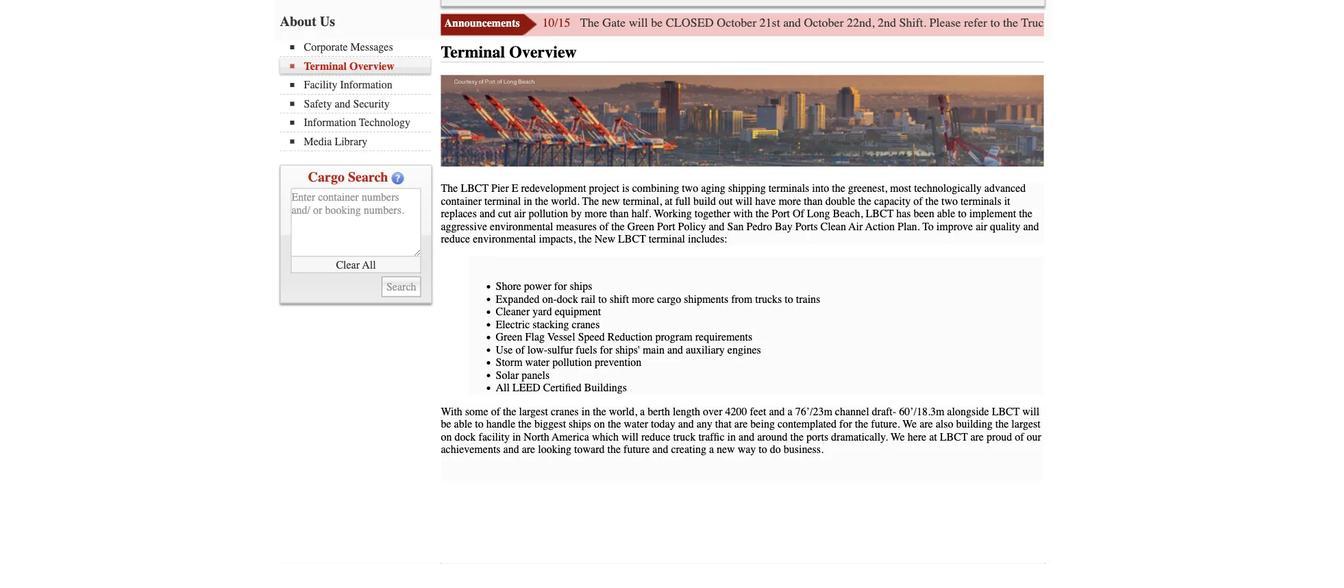 Task type: locate. For each thing, give the bounding box(es) containing it.
october
[[717, 16, 757, 30], [804, 16, 844, 30]]

to right rail
[[599, 293, 607, 306]]

the right building
[[996, 418, 1009, 431]]

overview down messages
[[350, 60, 395, 73]]

0 vertical spatial all
[[362, 259, 376, 271]]

the right handle
[[518, 418, 532, 431]]

terminal down the corporate
[[304, 60, 347, 73]]

1 vertical spatial all
[[496, 382, 510, 395]]

0 horizontal spatial be
[[441, 418, 451, 431]]

1 vertical spatial be
[[441, 418, 451, 431]]

than left half.
[[610, 208, 629, 220]]

None submit
[[382, 277, 421, 297]]

1 horizontal spatial terminal
[[441, 43, 505, 62]]

of
[[793, 208, 805, 220]]

the left 'future.'
[[855, 418, 869, 431]]

1 vertical spatial at
[[930, 431, 938, 444]]

to
[[991, 16, 1000, 30], [958, 208, 967, 220], [599, 293, 607, 306], [785, 293, 794, 306], [475, 418, 484, 431], [759, 444, 768, 456]]

a left 76'/23m
[[788, 406, 793, 418]]

dock down some
[[455, 431, 476, 444]]

pollution inside the lbct pier e redevelopment project is combining two aging shipping terminals into the greenest, most technologically advanced container terminal in the world. the new terminal, at full build out will have more than double the capacity of the two terminals it replaces and cut air pollution by more than half. working together with the port of long beach, lbct has been able to implement the aggressive environmental measures of the green port policy and san pedro bay ports clean air action plan. to improve air quality and reduce environmental impacts, the new lbct terminal includes:
[[529, 208, 568, 220]]

will up our
[[1023, 406, 1040, 418]]

ports
[[796, 220, 818, 233]]

for right fuels
[[600, 344, 613, 357]]

two up improve
[[942, 195, 958, 208]]

at inside the lbct pier e redevelopment project is combining two aging shipping terminals into the greenest, most technologically advanced container terminal in the world. the new terminal, at full build out will have more than double the capacity of the two terminals it replaces and cut air pollution by more than half. working together with the port of long beach, lbct has been able to implement the aggressive environmental measures of the green port policy and san pedro bay ports clean air action plan. to improve air quality and reduce environmental impacts, the new lbct terminal includes:
[[665, 195, 673, 208]]

ships up equipment
[[570, 280, 592, 293]]

able up the achievements
[[454, 418, 472, 431]]

lbct down half.
[[618, 233, 646, 246]]

in up america at the bottom left
[[582, 406, 590, 418]]

quality
[[990, 220, 1021, 233]]

1 horizontal spatial new
[[717, 444, 735, 456]]

than up ports
[[804, 195, 823, 208]]

1 horizontal spatial all
[[496, 382, 510, 395]]

1 horizontal spatial green
[[628, 220, 655, 233]]

improve
[[937, 220, 973, 233]]

0 horizontal spatial reduce
[[441, 233, 470, 246]]

all
[[362, 259, 376, 271], [496, 382, 510, 395]]

out
[[719, 195, 733, 208]]

at left full
[[665, 195, 673, 208]]

largest down leed
[[519, 406, 548, 418]]

terminal right container
[[485, 195, 521, 208]]

port left policy
[[657, 220, 676, 233]]

impacts,
[[539, 233, 576, 246]]

water inside shore power for ships expanded on-dock rail to shift more cargo shipments from trucks to trains cleaner yard equipment electric stacking cranes green flag vessel speed reduction program requirements use of low-sulfur fuels for ships' main and auxiliary engines storm water pollution prevention solar panels all leed certified buildings
[[525, 357, 550, 369]]

0 horizontal spatial largest
[[519, 406, 548, 418]]

1 vertical spatial cranes
[[551, 406, 579, 418]]

half.
[[632, 208, 652, 220]]

the left the ports
[[791, 431, 804, 444]]

technology
[[359, 117, 411, 129]]

channel
[[835, 406, 870, 418]]

rail
[[581, 293, 596, 306]]

power
[[524, 280, 552, 293]]

the right by
[[582, 195, 599, 208]]

terminal
[[441, 43, 505, 62], [304, 60, 347, 73]]

1 horizontal spatial overview
[[509, 43, 577, 62]]

1 vertical spatial terminal
[[649, 233, 685, 246]]

terminal down working
[[649, 233, 685, 246]]

all right clear
[[362, 259, 376, 271]]

0 horizontal spatial able
[[454, 418, 472, 431]]

0 horizontal spatial overview
[[350, 60, 395, 73]]

cargo search
[[308, 169, 388, 185]]

1 horizontal spatial more
[[632, 293, 655, 306]]

1 vertical spatial dock
[[455, 431, 476, 444]]

clear
[[336, 259, 360, 271]]

fuels
[[576, 344, 597, 357]]

achievements
[[441, 444, 501, 456]]

air right cut
[[514, 208, 526, 220]]

media
[[304, 135, 332, 148]]

0 horizontal spatial two
[[682, 182, 699, 195]]

air left quality
[[976, 220, 988, 233]]

shipping
[[728, 182, 766, 195]]

1 vertical spatial green
[[496, 331, 523, 344]]

terminal down announcements
[[441, 43, 505, 62]]

media library link
[[290, 135, 431, 148]]

0 horizontal spatial at
[[665, 195, 673, 208]]

toward
[[574, 444, 605, 456]]

lbct
[[461, 182, 489, 195], [866, 208, 894, 220], [618, 233, 646, 246], [992, 406, 1020, 418], [940, 431, 968, 444]]

able right to
[[937, 208, 956, 220]]

0 horizontal spatial all
[[362, 259, 376, 271]]

1 vertical spatial able
[[454, 418, 472, 431]]

at right here
[[930, 431, 938, 444]]

dock
[[557, 293, 578, 306], [455, 431, 476, 444]]

technologically
[[915, 182, 982, 195]]

all left leed
[[496, 382, 510, 395]]

for right power
[[554, 280, 567, 293]]

that
[[715, 418, 732, 431]]

0 vertical spatial dock
[[557, 293, 578, 306]]

port
[[772, 208, 790, 220], [657, 220, 676, 233]]

1 horizontal spatial menu bar
[[441, 0, 1046, 7]]

terminal overview link
[[290, 60, 431, 73]]

0 vertical spatial water
[[525, 357, 550, 369]]

more right have
[[779, 195, 801, 208]]

clean
[[821, 220, 846, 233]]

1 horizontal spatial water
[[624, 418, 648, 431]]

1 vertical spatial menu bar
[[280, 40, 438, 151]]

Enter container numbers and/ or booking numbers.  text field
[[291, 188, 421, 257]]

0 horizontal spatial october
[[717, 16, 757, 30]]

in right the e
[[524, 195, 532, 208]]

be left closed at the top of the page
[[651, 16, 663, 30]]

us
[[320, 14, 335, 29]]

draft-
[[872, 406, 897, 418]]

and right main on the bottom of page
[[668, 344, 683, 357]]

menu bar
[[441, 0, 1046, 7], [280, 40, 438, 151]]

0 horizontal spatial gate
[[603, 16, 626, 30]]

page
[[1137, 16, 1160, 30]]

with some of the largest cranes in the world, a berth length over 4200 feet and a 76'/23m channel draft- 60'/18.3m alongside lbct will be able to handle the biggest ships on the water today and any that are being contemplated for the future. we are also building the largest on dock facility in north america which will reduce truck traffic in and around the ports dramatically. we here at lbct are proud of our achievements and are looking toward the future and creating a new way to do business.​
[[441, 406, 1042, 456]]

engines
[[728, 344, 761, 357]]

for
[[1163, 16, 1178, 30], [1276, 16, 1291, 30], [554, 280, 567, 293], [600, 344, 613, 357], [840, 418, 853, 431]]

0 horizontal spatial than
[[610, 208, 629, 220]]

water up future at the left
[[624, 418, 648, 431]]

1 horizontal spatial at
[[930, 431, 938, 444]]

lbct left has
[[866, 208, 894, 220]]

1 horizontal spatial largest
[[1012, 418, 1041, 431]]

1 vertical spatial pollution
[[553, 357, 592, 369]]

is
[[622, 182, 630, 195]]

the
[[1004, 16, 1019, 30], [1294, 16, 1309, 30], [832, 182, 846, 195], [535, 195, 549, 208], [858, 195, 872, 208], [926, 195, 939, 208], [756, 208, 769, 220], [1019, 208, 1033, 220], [612, 220, 625, 233], [579, 233, 592, 246], [503, 406, 516, 418], [593, 406, 606, 418], [518, 418, 532, 431], [608, 418, 621, 431], [855, 418, 869, 431], [996, 418, 1009, 431], [791, 431, 804, 444], [608, 444, 621, 456]]

1 gate from the left
[[603, 16, 626, 30]]

1 horizontal spatial than
[[804, 195, 823, 208]]

working
[[654, 208, 692, 220]]

1 horizontal spatial able
[[937, 208, 956, 220]]

and right safety
[[335, 98, 351, 110]]

the up replaces
[[441, 182, 458, 195]]

cut
[[498, 208, 512, 220]]

ports
[[807, 431, 829, 444]]

gate right 10/15
[[603, 16, 626, 30]]

largest
[[519, 406, 548, 418], [1012, 418, 1041, 431]]

by
[[571, 208, 582, 220]]

0 vertical spatial able
[[937, 208, 956, 220]]

terminals left it on the top right
[[961, 195, 1002, 208]]

bay
[[775, 220, 793, 233]]

more inside shore power for ships expanded on-dock rail to shift more cargo shipments from trucks to trains cleaner yard equipment electric stacking cranes green flag vessel speed reduction program requirements use of low-sulfur fuels for ships' main and auxiliary engines storm water pollution prevention solar panels all leed certified buildings
[[632, 293, 655, 306]]

storm
[[496, 357, 523, 369]]

we left here
[[891, 431, 905, 444]]

1 horizontal spatial dock
[[557, 293, 578, 306]]

4200
[[726, 406, 747, 418]]

a
[[640, 406, 645, 418], [788, 406, 793, 418], [709, 444, 714, 456]]

replaces
[[441, 208, 477, 220]]

1 horizontal spatial october
[[804, 16, 844, 30]]

0 horizontal spatial green
[[496, 331, 523, 344]]

to inside the lbct pier e redevelopment project is combining two aging shipping terminals into the greenest, most technologically advanced container terminal in the world. the new terminal, at full build out will have more than double the capacity of the two terminals it replaces and cut air pollution by more than half. working together with the port of long beach, lbct has been able to implement the aggressive environmental measures of the green port policy and san pedro bay ports clean air action plan. to improve air quality and reduce environmental impacts, the new lbct terminal includes:
[[958, 208, 967, 220]]

2 horizontal spatial a
[[788, 406, 793, 418]]

0 horizontal spatial menu bar
[[280, 40, 438, 151]]

we
[[903, 418, 917, 431], [891, 431, 905, 444]]

green up storm
[[496, 331, 523, 344]]

a left berth in the bottom of the page
[[640, 406, 645, 418]]

0 vertical spatial at
[[665, 195, 673, 208]]

reduce down replaces
[[441, 233, 470, 246]]

in inside the lbct pier e redevelopment project is combining two aging shipping terminals into the greenest, most technologically advanced container terminal in the world. the new terminal, at full build out will have more than double the capacity of the two terminals it replaces and cut air pollution by more than half. working together with the port of long beach, lbct has been able to implement the aggressive environmental measures of the green port policy and san pedro bay ports clean air action plan. to improve air quality and reduce environmental impacts, the new lbct terminal includes:
[[524, 195, 532, 208]]

0 vertical spatial terminal
[[485, 195, 521, 208]]

1 horizontal spatial be
[[651, 16, 663, 30]]

ships up toward
[[569, 418, 592, 431]]

of right use
[[516, 344, 525, 357]]

than
[[804, 195, 823, 208], [610, 208, 629, 220]]

will left closed at the top of the page
[[629, 16, 648, 30]]

1 vertical spatial new
[[717, 444, 735, 456]]

cranes up fuels
[[572, 318, 600, 331]]

0 vertical spatial cranes
[[572, 318, 600, 331]]

truck
[[673, 431, 696, 444]]

proud
[[987, 431, 1013, 444]]

more
[[779, 195, 801, 208], [585, 208, 607, 220], [632, 293, 655, 306]]

building
[[956, 418, 993, 431]]

reduce inside the lbct pier e redevelopment project is combining two aging shipping terminals into the greenest, most technologically advanced container terminal in the world. the new terminal, at full build out will have more than double the capacity of the two terminals it replaces and cut air pollution by more than half. working together with the port of long beach, lbct has been able to implement the aggressive environmental measures of the green port policy and san pedro bay ports clean air action plan. to improve air quality and reduce environmental impacts, the new lbct terminal includes:
[[441, 233, 470, 246]]

the right double
[[858, 195, 872, 208]]

0 vertical spatial be
[[651, 16, 663, 30]]

for right details
[[1276, 16, 1291, 30]]

be left some
[[441, 418, 451, 431]]

low-
[[528, 344, 548, 357]]

0 vertical spatial menu bar
[[441, 0, 1046, 7]]

new left the is
[[602, 195, 620, 208]]

0 horizontal spatial water
[[525, 357, 550, 369]]

0 horizontal spatial dock
[[455, 431, 476, 444]]

long
[[807, 208, 830, 220]]

0 vertical spatial pollution
[[529, 208, 568, 220]]

port left of at right top
[[772, 208, 790, 220]]

pollution up certified
[[553, 357, 592, 369]]

are left the also
[[920, 418, 933, 431]]

0 horizontal spatial terminal
[[485, 195, 521, 208]]

0 vertical spatial ships
[[570, 280, 592, 293]]

for inside with some of the largest cranes in the world, a berth length over 4200 feet and a 76'/23m channel draft- 60'/18.3m alongside lbct will be able to handle the biggest ships on the water today and any that are being contemplated for the future. we are also building the largest on dock facility in north america which will reduce truck traffic in and around the ports dramatically. we here at lbct are proud of our achievements and are looking toward the future and creating a new way to do business.​
[[840, 418, 853, 431]]

the right it on the top right
[[1019, 208, 1033, 220]]

gate right truck
[[1054, 16, 1077, 30]]

1 horizontal spatial gate
[[1054, 16, 1077, 30]]

to left "do"
[[759, 444, 768, 456]]

largest right building
[[1012, 418, 1041, 431]]

1 vertical spatial water
[[624, 418, 648, 431]]

air
[[849, 220, 863, 233]]

in left "north" on the bottom
[[513, 431, 521, 444]]

1 vertical spatial reduce
[[641, 431, 671, 444]]

capacity
[[875, 195, 911, 208]]

1 horizontal spatial reduce
[[641, 431, 671, 444]]

0 horizontal spatial terminal
[[304, 60, 347, 73]]

on left world,
[[594, 418, 605, 431]]

information technology link
[[290, 117, 431, 129]]

new left way
[[717, 444, 735, 456]]

terminals up of at right top
[[769, 182, 810, 195]]

and right quality
[[1024, 220, 1040, 233]]

the left future at the left
[[608, 444, 621, 456]]

0 vertical spatial green
[[628, 220, 655, 233]]

vessel
[[548, 331, 576, 344]]

any
[[697, 418, 713, 431]]

will right out at the top
[[736, 195, 753, 208]]

reduce down berth in the bottom of the page
[[641, 431, 671, 444]]

all inside button
[[362, 259, 376, 271]]

being
[[751, 418, 775, 431]]

2 gate from the left
[[1054, 16, 1077, 30]]

terminal inside corporate messages terminal overview facility information safety and security information technology media library
[[304, 60, 347, 73]]

0 vertical spatial reduce
[[441, 233, 470, 246]]

green
[[628, 220, 655, 233], [496, 331, 523, 344]]

21st
[[760, 16, 780, 30]]

0 horizontal spatial new
[[602, 195, 620, 208]]

the right into
[[832, 182, 846, 195]]

future
[[624, 444, 650, 456]]

and inside corporate messages terminal overview facility information safety and security information technology media library
[[335, 98, 351, 110]]

combining
[[632, 182, 679, 195]]

1 vertical spatial ships
[[569, 418, 592, 431]]

0 horizontal spatial port
[[657, 220, 676, 233]]

are right that
[[735, 418, 748, 431]]

0 vertical spatial new
[[602, 195, 620, 208]]

dock left rail
[[557, 293, 578, 306]]

to down technologically
[[958, 208, 967, 220]]

of right some
[[491, 406, 500, 418]]

feet
[[750, 406, 767, 418]]

overview
[[509, 43, 577, 62], [350, 60, 395, 73]]

more right shift
[[632, 293, 655, 306]]

alongside
[[948, 406, 990, 418]]

which
[[592, 431, 619, 444]]



Task type: describe. For each thing, give the bounding box(es) containing it.
includes:
[[688, 233, 728, 246]]

corporate
[[304, 41, 348, 54]]

here
[[908, 431, 927, 444]]

1 october from the left
[[717, 16, 757, 30]]

for right page
[[1163, 16, 1178, 30]]

use
[[496, 344, 513, 357]]

the down buildings
[[608, 418, 621, 431]]

beach,
[[833, 208, 863, 220]]

redevelopment
[[521, 182, 586, 195]]

green inside shore power for ships expanded on-dock rail to shift more cargo shipments from trucks to trains cleaner yard equipment electric stacking cranes green flag vessel speed reduction program requirements use of low-sulfur fuels for ships' main and auxiliary engines storm water pollution prevention solar panels all leed certified buildings
[[496, 331, 523, 344]]

web
[[1113, 16, 1134, 30]]

facility
[[479, 431, 510, 444]]

new
[[595, 233, 616, 246]]

full
[[676, 195, 691, 208]]

aging
[[701, 182, 726, 195]]

corporate messages link
[[290, 41, 431, 54]]

of left our
[[1015, 431, 1024, 444]]

world.
[[551, 195, 580, 208]]

terminal overview
[[441, 43, 577, 62]]

and inside shore power for ships expanded on-dock rail to shift more cargo shipments from trucks to trains cleaner yard equipment electric stacking cranes green flag vessel speed reduction program requirements use of low-sulfur fuels for ships' main and auxiliary engines storm water pollution prevention solar panels all leed certified buildings
[[668, 344, 683, 357]]

of inside shore power for ships expanded on-dock rail to shift more cargo shipments from trucks to trains cleaner yard equipment electric stacking cranes green flag vessel speed reduction program requirements use of low-sulfur fuels for ships' main and auxiliary engines storm water pollution prevention solar panels all leed certified buildings
[[516, 344, 525, 357]]

lbct down alongside
[[940, 431, 968, 444]]

terminal,
[[623, 195, 662, 208]]

biggest
[[535, 418, 566, 431]]

shift
[[610, 293, 629, 306]]

dock inside shore power for ships expanded on-dock rail to shift more cargo shipments from trucks to trains cleaner yard equipment electric stacking cranes green flag vessel speed reduction program requirements use of low-sulfur fuels for ships' main and auxiliary engines storm water pollution prevention solar panels all leed certified buildings
[[557, 293, 578, 306]]

reduction
[[608, 331, 653, 344]]

san
[[728, 220, 744, 233]]

length
[[673, 406, 701, 418]]

program
[[656, 331, 693, 344]]

ships inside with some of the largest cranes in the world, a berth length over 4200 feet and a 76'/23m channel draft- 60'/18.3m alongside lbct will be able to handle the biggest ships on the water today and any that are being contemplated for the future. we are also building the largest on dock facility in north america which will reduce truck traffic in and around the ports dramatically. we here at lbct are proud of our achievements and are looking toward the future and creating a new way to do business.​
[[569, 418, 592, 431]]

able inside the lbct pier e redevelopment project is combining two aging shipping terminals into the greenest, most technologically advanced container terminal in the world. the new terminal, at full build out will have more than double the capacity of the two terminals it replaces and cut air pollution by more than half. working together with the port of long beach, lbct has been able to implement the aggressive environmental measures of the green port policy and san pedro bay ports clean air action plan. to improve air quality and reduce environmental impacts, the new lbct terminal includes:
[[937, 208, 956, 220]]

we right 'future.'
[[903, 418, 917, 431]]

green inside the lbct pier e redevelopment project is combining two aging shipping terminals into the greenest, most technologically advanced container terminal in the world. the new terminal, at full build out will have more than double the capacity of the two terminals it replaces and cut air pollution by more than half. working together with the port of long beach, lbct has been able to implement the aggressive environmental measures of the green port policy and san pedro bay ports clean air action plan. to improve air quality and reduce environmental impacts, the new lbct terminal includes:
[[628, 220, 655, 233]]

sulfur
[[548, 344, 573, 357]]

around
[[758, 431, 788, 444]]

contemplated
[[778, 418, 837, 431]]

and left cut
[[480, 208, 496, 220]]

the right 10/15
[[580, 16, 600, 30]]

0 horizontal spatial air
[[514, 208, 526, 220]]

pollution inside shore power for ships expanded on-dock rail to shift more cargo shipments from trucks to trains cleaner yard equipment electric stacking cranes green flag vessel speed reduction program requirements use of low-sulfur fuels for ships' main and auxiliary engines storm water pollution prevention solar panels all leed certified buildings
[[553, 357, 592, 369]]

into
[[812, 182, 830, 195]]

0 horizontal spatial a
[[640, 406, 645, 418]]

0 vertical spatial information
[[340, 79, 393, 92]]

about
[[280, 14, 317, 29]]

ships inside shore power for ships expanded on-dock rail to shift more cargo shipments from trucks to trains cleaner yard equipment electric stacking cranes green flag vessel speed reduction program requirements use of low-sulfur fuels for ships' main and auxiliary engines storm water pollution prevention solar panels all leed certified buildings
[[570, 280, 592, 293]]

panels
[[522, 369, 550, 382]]

the down leed
[[503, 406, 516, 418]]

1 horizontal spatial a
[[709, 444, 714, 456]]

corporate messages terminal overview facility information safety and security information technology media library
[[304, 41, 411, 148]]

the left half.
[[612, 220, 625, 233]]

build
[[694, 195, 716, 208]]

to left trains on the bottom right of the page
[[785, 293, 794, 306]]

and left any
[[678, 418, 694, 431]]

yard
[[533, 306, 552, 318]]

reduce inside with some of the largest cranes in the world, a berth length over 4200 feet and a 76'/23m channel draft- 60'/18.3m alongside lbct will be able to handle the biggest ships on the water today and any that are being contemplated for the future. we are also building the largest on dock facility in north america which will reduce truck traffic in and around the ports dramatically. we here at lbct are proud of our achievements and are looking toward the future and creating a new way to do business.​
[[641, 431, 671, 444]]

to right refer
[[991, 16, 1000, 30]]

76'/23m
[[796, 406, 833, 418]]

cranes inside shore power for ships expanded on-dock rail to shift more cargo shipments from trucks to trains cleaner yard equipment electric stacking cranes green flag vessel speed reduction program requirements use of low-sulfur fuels for ships' main and auxiliary engines storm water pollution prevention solar panels all leed certified buildings
[[572, 318, 600, 331]]

do
[[770, 444, 781, 456]]

overview inside corporate messages terminal overview facility information safety and security information technology media library
[[350, 60, 395, 73]]

has
[[897, 208, 911, 220]]

some
[[465, 406, 488, 418]]

requirements
[[696, 331, 753, 344]]

2 october from the left
[[804, 16, 844, 30]]

cleaner
[[496, 306, 530, 318]]

new inside the lbct pier e redevelopment project is combining two aging shipping terminals into the greenest, most technologically advanced container terminal in the world. the new terminal, at full build out will have more than double the capacity of the two terminals it replaces and cut air pollution by more than half. working together with the port of long beach, lbct has been able to implement the aggressive environmental measures of the green port policy and san pedro bay ports clean air action plan. to improve air quality and reduce environmental impacts, the new lbct terminal includes:
[[602, 195, 620, 208]]

are left proud
[[971, 431, 984, 444]]

1 vertical spatial information
[[304, 117, 356, 129]]

aggressive
[[441, 220, 487, 233]]

0 horizontal spatial on
[[441, 431, 452, 444]]

menu bar containing corporate messages
[[280, 40, 438, 151]]

lbct up proud
[[992, 406, 1020, 418]]

leed
[[513, 382, 541, 395]]

10/15
[[543, 16, 571, 30]]

and down handle
[[504, 444, 519, 456]]

advanced
[[985, 182, 1026, 195]]

0 horizontal spatial terminals
[[769, 182, 810, 195]]

and left "san"
[[709, 220, 725, 233]]

the right with
[[756, 208, 769, 220]]

creating
[[671, 444, 707, 456]]

in left way
[[728, 431, 736, 444]]

able inside with some of the largest cranes in the world, a berth length over 4200 feet and a 76'/23m channel draft- 60'/18.3m alongside lbct will be able to handle the biggest ships on the water today and any that are being contemplated for the future. we are also building the largest on dock facility in north america which will reduce truck traffic in and around the ports dramatically. we here at lbct are proud of our achievements and are looking toward the future and creating a new way to do business.​
[[454, 418, 472, 431]]

gate
[[1217, 16, 1238, 30]]

ships'
[[616, 344, 640, 357]]

most
[[890, 182, 912, 195]]

environmental down the e
[[490, 220, 553, 233]]

1 horizontal spatial terminal
[[649, 233, 685, 246]]

the left truck
[[1004, 16, 1019, 30]]

2nd
[[878, 16, 897, 30]]

1 horizontal spatial two
[[942, 195, 958, 208]]

1 horizontal spatial on
[[594, 418, 605, 431]]

equipment
[[555, 306, 601, 318]]

truck
[[1022, 16, 1050, 30]]

flag
[[525, 331, 545, 344]]

and left around
[[739, 431, 755, 444]]

closed
[[666, 16, 714, 30]]

22nd,
[[847, 16, 875, 30]]

shift.
[[900, 16, 927, 30]]

lbct left pier
[[461, 182, 489, 195]]

the lbct pier e redevelopment project is combining two aging shipping terminals into the greenest, most technologically advanced container terminal in the world. the new terminal, at full build out will have more than double the capacity of the two terminals it replaces and cut air pollution by more than half. working together with the port of long beach, lbct has been able to implement the aggressive environmental measures of the green port policy and san pedro bay ports clean air action plan. to improve air quality and reduce environmental impacts, the new lbct terminal includes:
[[441, 182, 1040, 246]]

the left new
[[579, 233, 592, 246]]

will right which at the left
[[622, 431, 639, 444]]

the left world.
[[535, 195, 549, 208]]

the left world,
[[593, 406, 606, 418]]

search
[[348, 169, 388, 185]]

1 horizontal spatial air
[[976, 220, 988, 233]]

library
[[335, 135, 368, 148]]

of right has
[[914, 195, 923, 208]]

measures
[[556, 220, 597, 233]]

implement
[[970, 208, 1017, 220]]

north
[[524, 431, 550, 444]]

buildings
[[585, 382, 627, 395]]

will inside the lbct pier e redevelopment project is combining two aging shipping terminals into the greenest, most technologically advanced container terminal in the world. the new terminal, at full build out will have more than double the capacity of the two terminals it replaces and cut air pollution by more than half. working together with the port of long beach, lbct has been able to implement the aggressive environmental measures of the green port policy and san pedro bay ports clean air action plan. to improve air quality and reduce environmental impacts, the new lbct terminal includes:
[[736, 195, 753, 208]]

to left handle
[[475, 418, 484, 431]]

please
[[930, 16, 961, 30]]

new inside with some of the largest cranes in the world, a berth length over 4200 feet and a 76'/23m channel draft- 60'/18.3m alongside lbct will be able to handle the biggest ships on the water today and any that are being contemplated for the future. we are also building the largest on dock facility in north america which will reduce truck traffic in and around the ports dramatically. we here at lbct are proud of our achievements and are looking toward the future and creating a new way to do business.​
[[717, 444, 735, 456]]

to
[[923, 220, 934, 233]]

1 horizontal spatial terminals
[[961, 195, 1002, 208]]

messages
[[351, 41, 393, 54]]

on-
[[543, 293, 557, 306]]

the up to
[[926, 195, 939, 208]]

and right the feet
[[769, 406, 785, 418]]

water inside with some of the largest cranes in the world, a berth length over 4200 feet and a 76'/23m channel draft- 60'/18.3m alongside lbct will be able to handle the biggest ships on the water today and any that are being contemplated for the future. we are also building the largest on dock facility in north america which will reduce truck traffic in and around the ports dramatically. we here at lbct are proud of our achievements and are looking toward the future and creating a new way to do business.​
[[624, 418, 648, 431]]

from
[[731, 293, 753, 306]]

dock inside with some of the largest cranes in the world, a berth length over 4200 feet and a 76'/23m channel draft- 60'/18.3m alongside lbct will be able to handle the biggest ships on the water today and any that are being contemplated for the future. we are also building the largest on dock facility in north america which will reduce truck traffic in and around the ports dramatically. we here at lbct are proud of our achievements and are looking toward the future and creating a new way to do business.​
[[455, 431, 476, 444]]

cranes inside with some of the largest cranes in the world, a berth length over 4200 feet and a 76'/23m channel draft- 60'/18.3m alongside lbct will be able to handle the biggest ships on the water today and any that are being contemplated for the future. we are also building the largest on dock facility in north america which will reduce truck traffic in and around the ports dramatically. we here at lbct are proud of our achievements and are looking toward the future and creating a new way to do business.​
[[551, 406, 579, 418]]

all inside shore power for ships expanded on-dock rail to shift more cargo shipments from trucks to trains cleaner yard equipment electric stacking cranes green flag vessel speed reduction program requirements use of low-sulfur fuels for ships' main and auxiliary engines storm water pollution prevention solar panels all leed certified buildings
[[496, 382, 510, 395]]

about us
[[280, 14, 335, 29]]

2 horizontal spatial more
[[779, 195, 801, 208]]

of right measures
[[600, 220, 609, 233]]

it
[[1005, 195, 1011, 208]]

over
[[703, 406, 723, 418]]

pedro
[[747, 220, 772, 233]]

environmental down cut
[[473, 233, 536, 246]]

cargo
[[308, 169, 345, 185]]

0 horizontal spatial more
[[585, 208, 607, 220]]

and right 21st
[[784, 16, 801, 30]]

the left we on the top right
[[1294, 16, 1309, 30]]

way
[[738, 444, 756, 456]]

further
[[1181, 16, 1214, 30]]

be inside with some of the largest cranes in the world, a berth length over 4200 feet and a 76'/23m channel draft- 60'/18.3m alongside lbct will be able to handle the biggest ships on the water today and any that are being contemplated for the future. we are also building the largest on dock facility in north america which will reduce truck traffic in and around the ports dramatically. we here at lbct are proud of our achievements and are looking toward the future and creating a new way to do business.​
[[441, 418, 451, 431]]

world,
[[609, 406, 637, 418]]

our
[[1027, 431, 1042, 444]]

shipments
[[684, 293, 729, 306]]

and right future at the left
[[653, 444, 669, 456]]

1 horizontal spatial port
[[772, 208, 790, 220]]

policy
[[678, 220, 706, 233]]

looking
[[538, 444, 572, 456]]

speed
[[578, 331, 605, 344]]

at inside with some of the largest cranes in the world, a berth length over 4200 feet and a 76'/23m channel draft- 60'/18.3m alongside lbct will be able to handle the biggest ships on the water today and any that are being contemplated for the future. we are also building the largest on dock facility in north america which will reduce truck traffic in and around the ports dramatically. we here at lbct are proud of our achievements and are looking toward the future and creating a new way to do business.​
[[930, 431, 938, 444]]

are left looking
[[522, 444, 535, 456]]



Task type: vqa. For each thing, say whether or not it's contained in the screenshot.
You
no



